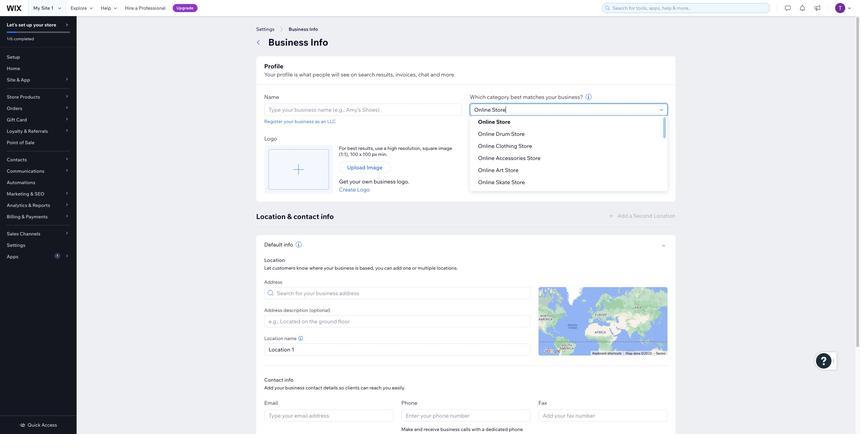 Task type: describe. For each thing, give the bounding box(es) containing it.
access
[[42, 423, 57, 429]]

info inside business info button
[[310, 26, 318, 32]]

billing
[[7, 214, 21, 220]]

store products
[[7, 94, 40, 100]]

default
[[264, 242, 283, 248]]

business info button
[[285, 24, 322, 34]]

add
[[393, 265, 402, 272]]

sales channels
[[7, 231, 40, 237]]

0 horizontal spatial a
[[135, 5, 138, 11]]

point of sale link
[[0, 137, 77, 149]]

©2023
[[641, 352, 652, 356]]

people
[[313, 71, 330, 78]]

your right register
[[284, 119, 294, 125]]

upload image
[[347, 164, 383, 171]]

business inside get your own business logo. create logo
[[374, 178, 396, 185]]

location & contact info
[[256, 212, 334, 221]]

info for default info
[[284, 242, 293, 248]]

e.g., Located on the ground floor field
[[267, 316, 528, 328]]

can inside contact info add your business contact details so clients can reach you easily.
[[361, 385, 369, 391]]

1 horizontal spatial best
[[511, 94, 522, 100]]

& for analytics
[[28, 203, 31, 209]]

category
[[487, 94, 509, 100]]

keyboard shortcuts
[[593, 352, 622, 356]]

your right matches
[[546, 94, 557, 100]]

get your own business logo. create logo
[[339, 178, 409, 193]]

an
[[321, 119, 326, 125]]

know
[[297, 265, 308, 272]]

contacts
[[7, 157, 27, 163]]

profile
[[264, 63, 283, 70]]

keyboard
[[593, 352, 607, 356]]

business inside contact info add your business contact details so clients can reach you easily.
[[285, 385, 305, 391]]

fax
[[539, 400, 547, 407]]

business left as
[[295, 119, 314, 125]]

min.
[[378, 152, 388, 158]]

keyboard shortcuts button
[[593, 352, 622, 357]]

which
[[470, 94, 486, 100]]

which category best matches your business?
[[470, 94, 583, 100]]

contacts button
[[0, 154, 77, 166]]

customers
[[272, 265, 296, 272]]

store
[[44, 22, 56, 28]]

Describe your business here. What makes it great? Use short catchy text to tell people what you do or offer. text field
[[470, 137, 667, 185]]

locations.
[[437, 265, 458, 272]]

and inside make and receive business calls with a dedicated phone number.
[[414, 427, 423, 433]]

site inside popup button
[[7, 77, 16, 83]]

make
[[401, 427, 413, 433]]

contact inside contact info add your business contact details so clients can reach you easily.
[[306, 385, 322, 391]]

location let customers know where your business is based, you can add one or multiple locations.
[[264, 257, 458, 272]]

accessories
[[496, 155, 526, 162]]

can inside location let customers know where your business is based, you can add one or multiple locations.
[[384, 265, 392, 272]]

name
[[284, 336, 297, 342]]

results, inside profile your profile is what people will see on search results, invoices, chat and more.
[[376, 71, 394, 78]]

referrals
[[28, 128, 48, 134]]

home
[[7, 66, 20, 72]]

location name
[[264, 336, 297, 342]]

1 100 from the left
[[350, 152, 358, 158]]

seo
[[35, 191, 44, 197]]

(150
[[515, 127, 526, 133]]

list box containing online store
[[470, 116, 668, 201]]

you inside location let customers know where your business is based, you can add one or multiple locations.
[[375, 265, 383, 272]]

store for online art store
[[505, 167, 518, 174]]

more.
[[441, 71, 456, 78]]

online store
[[478, 119, 510, 125]]

online drum store
[[478, 131, 525, 137]]

art
[[496, 167, 504, 174]]

Search for tools, apps, help & more... field
[[611, 3, 768, 13]]

business inside make and receive business calls with a dedicated phone number.
[[441, 427, 460, 433]]

invoices,
[[396, 71, 417, 78]]

store up "short description (150 chars)"
[[496, 119, 510, 125]]

1/6 completed
[[7, 36, 34, 41]]

register
[[264, 119, 283, 125]]

setup
[[7, 54, 20, 60]]

default info
[[264, 242, 293, 248]]

& for site
[[17, 77, 20, 83]]

online for online art store
[[478, 167, 495, 174]]

best inside for best results, use a high resolution, square image (1:1), 100 x 100 px min.
[[347, 146, 357, 152]]

your
[[264, 71, 276, 78]]

0 vertical spatial info
[[321, 212, 334, 221]]

x
[[359, 152, 362, 158]]

Add your location name field
[[267, 344, 528, 356]]

your inside sidebar element
[[33, 22, 43, 28]]

settings for 'settings' button
[[256, 26, 275, 32]]

register your business as an llc
[[264, 119, 336, 125]]

clients
[[345, 385, 360, 391]]

hire a professional
[[125, 5, 166, 11]]

online for online drum store
[[478, 131, 495, 137]]

let's
[[7, 22, 17, 28]]

1 inside sidebar element
[[57, 254, 58, 258]]

and inside profile your profile is what people will see on search results, invoices, chat and more.
[[431, 71, 440, 78]]

explore
[[71, 5, 87, 11]]

card
[[16, 117, 27, 123]]

easily.
[[392, 385, 405, 391]]

my site 1
[[33, 5, 53, 11]]

online art store
[[478, 167, 518, 174]]

phone
[[401, 400, 418, 407]]

calls
[[461, 427, 471, 433]]

1 vertical spatial business info
[[268, 36, 328, 48]]

your inside get your own business logo. create logo
[[350, 178, 361, 185]]

a inside make and receive business calls with a dedicated phone number.
[[482, 427, 485, 433]]

business info inside button
[[289, 26, 318, 32]]

online for online clothing store
[[478, 143, 495, 150]]

as
[[315, 119, 320, 125]]

a inside for best results, use a high resolution, square image (1:1), 100 x 100 px min.
[[384, 146, 387, 152]]

1 vertical spatial info
[[311, 36, 328, 48]]

drum
[[496, 131, 510, 137]]

automations link
[[0, 177, 77, 189]]

store for online clothing store
[[518, 143, 532, 150]]

of
[[19, 140, 24, 146]]

beauty
[[496, 191, 514, 198]]

online beauty store
[[478, 191, 528, 198]]

business inside location let customers know where your business is based, you can add one or multiple locations.
[[335, 265, 354, 272]]

image
[[439, 146, 452, 152]]

chars)
[[527, 127, 542, 133]]

your inside location let customers know where your business is based, you can add one or multiple locations.
[[324, 265, 334, 272]]

map
[[626, 352, 633, 356]]

your inside contact info add your business contact details so clients can reach you easily.
[[274, 385, 284, 391]]

one
[[403, 265, 411, 272]]

1/6
[[7, 36, 13, 41]]

store for online beauty store
[[515, 191, 528, 198]]

point
[[7, 140, 18, 146]]

receive
[[424, 427, 440, 433]]

llc
[[327, 119, 336, 125]]

terms link
[[656, 352, 666, 356]]

resolution,
[[398, 146, 421, 152]]

analytics & reports
[[7, 203, 50, 209]]



Task type: locate. For each thing, give the bounding box(es) containing it.
multiple
[[418, 265, 436, 272]]

address description (optional)
[[264, 308, 330, 314]]

1 vertical spatial site
[[7, 77, 16, 83]]

clothing
[[496, 143, 517, 150]]

communications button
[[0, 166, 77, 177]]

1 horizontal spatial and
[[431, 71, 440, 78]]

a right hire
[[135, 5, 138, 11]]

1 horizontal spatial results,
[[376, 71, 394, 78]]

0 horizontal spatial logo
[[264, 135, 277, 142]]

quick access
[[28, 423, 57, 429]]

address up location name
[[264, 308, 282, 314]]

store down '(150'
[[518, 143, 532, 150]]

1 vertical spatial logo
[[357, 187, 370, 193]]

1 horizontal spatial 100
[[363, 152, 371, 158]]

address down let
[[264, 280, 282, 286]]

description
[[485, 127, 514, 133], [283, 308, 308, 314]]

info for contact info add your business contact details so clients can reach you easily.
[[285, 377, 294, 384]]

address for address
[[264, 280, 282, 286]]

Enter your business or website type field
[[472, 104, 658, 116]]

info
[[310, 26, 318, 32], [311, 36, 328, 48]]

terms
[[656, 352, 666, 356]]

business down image
[[374, 178, 396, 185]]

location left "name"
[[264, 336, 283, 342]]

number.
[[401, 434, 419, 435]]

0 horizontal spatial 1
[[51, 5, 53, 11]]

1 vertical spatial description
[[283, 308, 308, 314]]

a right with
[[482, 427, 485, 433]]

quick access button
[[20, 423, 57, 429]]

logo inside get your own business logo. create logo
[[357, 187, 370, 193]]

sidebar element
[[0, 16, 77, 435]]

0 horizontal spatial 100
[[350, 152, 358, 158]]

online up online art store at the top right of the page
[[478, 155, 495, 162]]

1 vertical spatial you
[[383, 385, 391, 391]]

results, left use
[[358, 146, 374, 152]]

2 online from the top
[[478, 131, 495, 137]]

or
[[412, 265, 417, 272]]

0 vertical spatial you
[[375, 265, 383, 272]]

3 online from the top
[[478, 143, 495, 150]]

settings button
[[253, 24, 278, 34]]

online down the short
[[478, 143, 495, 150]]

automations
[[7, 180, 35, 186]]

logo down register
[[264, 135, 277, 142]]

address
[[264, 280, 282, 286], [264, 308, 282, 314]]

1 vertical spatial is
[[355, 265, 359, 272]]

7 online from the top
[[478, 191, 495, 198]]

info inside contact info add your business contact details so clients can reach you easily.
[[285, 377, 294, 384]]

business info
[[289, 26, 318, 32], [268, 36, 328, 48]]

list box
[[470, 116, 668, 201]]

business inside button
[[289, 26, 308, 32]]

site & app button
[[0, 74, 77, 86]]

is inside profile your profile is what people will see on search results, invoices, chat and more.
[[294, 71, 298, 78]]

0 vertical spatial settings
[[256, 26, 275, 32]]

6 online from the top
[[478, 179, 495, 186]]

online up the short
[[478, 119, 495, 125]]

professional
[[139, 5, 166, 11]]

sale
[[25, 140, 35, 146]]

best left matches
[[511, 94, 522, 100]]

0 vertical spatial contact
[[294, 212, 319, 221]]

settings inside "link"
[[7, 243, 25, 249]]

1 down settings "link"
[[57, 254, 58, 258]]

& for loyalty
[[24, 128, 27, 134]]

business right add
[[285, 385, 305, 391]]

0 vertical spatial description
[[485, 127, 514, 133]]

online left skate
[[478, 179, 495, 186]]

0 horizontal spatial best
[[347, 146, 357, 152]]

business
[[289, 26, 308, 32], [268, 36, 309, 48]]

Type your email address field
[[267, 411, 391, 422]]

reports
[[32, 203, 50, 209]]

& left app
[[17, 77, 20, 83]]

results,
[[376, 71, 394, 78], [358, 146, 374, 152]]

2 vertical spatial location
[[264, 336, 283, 342]]

short
[[470, 127, 484, 133]]

& for location
[[287, 212, 292, 221]]

& inside dropdown button
[[22, 214, 25, 220]]

results, inside for best results, use a high resolution, square image (1:1), 100 x 100 px min.
[[358, 146, 374, 152]]

best right for
[[347, 146, 357, 152]]

your
[[33, 22, 43, 28], [546, 94, 557, 100], [284, 119, 294, 125], [350, 178, 361, 185], [324, 265, 334, 272], [274, 385, 284, 391]]

1 vertical spatial contact
[[306, 385, 322, 391]]

Search for your business address field
[[275, 288, 528, 299]]

1 right my on the top of the page
[[51, 5, 53, 11]]

short description (150 chars)
[[470, 127, 542, 133]]

1 vertical spatial can
[[361, 385, 369, 391]]

& up default info
[[287, 212, 292, 221]]

online skate store
[[478, 179, 525, 186]]

loyalty & referrals button
[[0, 126, 77, 137]]

you inside contact info add your business contact details so clients can reach you easily.
[[383, 385, 391, 391]]

is left the 'what' on the top left of the page
[[294, 71, 298, 78]]

gift card button
[[0, 114, 77, 126]]

let
[[264, 265, 271, 272]]

Enter your phone number field
[[404, 411, 528, 422]]

px
[[372, 152, 377, 158]]

store right beauty
[[515, 191, 528, 198]]

2 vertical spatial a
[[482, 427, 485, 433]]

100 left x
[[350, 152, 358, 158]]

1 horizontal spatial description
[[485, 127, 514, 133]]

reach
[[370, 385, 382, 391]]

store up orders on the top
[[7, 94, 19, 100]]

1 horizontal spatial logo
[[357, 187, 370, 193]]

0 horizontal spatial can
[[361, 385, 369, 391]]

let's set up your store
[[7, 22, 56, 28]]

quick
[[28, 423, 41, 429]]

store right art
[[505, 167, 518, 174]]

0 vertical spatial results,
[[376, 71, 394, 78]]

and right chat
[[431, 71, 440, 78]]

1 vertical spatial business
[[268, 36, 309, 48]]

and up number. at bottom left
[[414, 427, 423, 433]]

online for online store
[[478, 119, 495, 125]]

add
[[264, 385, 273, 391]]

online for online accessories store
[[478, 155, 495, 162]]

0 horizontal spatial site
[[7, 77, 16, 83]]

& for billing
[[22, 214, 25, 220]]

1 horizontal spatial is
[[355, 265, 359, 272]]

your right where on the bottom
[[324, 265, 334, 272]]

is inside location let customers know where your business is based, you can add one or multiple locations.
[[355, 265, 359, 272]]

profile
[[277, 71, 293, 78]]

location up the default
[[256, 212, 286, 221]]

1 vertical spatial 1
[[57, 254, 58, 258]]

2 horizontal spatial a
[[482, 427, 485, 433]]

& right billing at the left
[[22, 214, 25, 220]]

business left based, in the left of the page
[[335, 265, 354, 272]]

store for online accessories store
[[527, 155, 541, 162]]

site right my on the top of the page
[[41, 5, 50, 11]]

loyalty
[[7, 128, 23, 134]]

1 horizontal spatial can
[[384, 265, 392, 272]]

0 vertical spatial logo
[[264, 135, 277, 142]]

business left calls
[[441, 427, 460, 433]]

4 online from the top
[[478, 155, 495, 162]]

settings inside button
[[256, 26, 275, 32]]

apps
[[7, 254, 18, 260]]

5 online from the top
[[478, 167, 495, 174]]

help button
[[97, 0, 121, 16]]

1 online from the top
[[478, 119, 495, 125]]

0 vertical spatial a
[[135, 5, 138, 11]]

100 right x
[[363, 152, 371, 158]]

based,
[[360, 265, 374, 272]]

0 vertical spatial best
[[511, 94, 522, 100]]

2 vertical spatial info
[[285, 377, 294, 384]]

is left based, in the left of the page
[[355, 265, 359, 272]]

can left reach
[[361, 385, 369, 391]]

communications
[[7, 168, 44, 174]]

create
[[339, 187, 356, 193]]

0 horizontal spatial is
[[294, 71, 298, 78]]

marketing
[[7, 191, 29, 197]]

upload image button
[[339, 162, 391, 174]]

1 horizontal spatial settings
[[256, 26, 275, 32]]

billing & payments
[[7, 214, 48, 220]]

store inside store products dropdown button
[[7, 94, 19, 100]]

0 vertical spatial can
[[384, 265, 392, 272]]

where
[[309, 265, 323, 272]]

1 vertical spatial settings
[[7, 243, 25, 249]]

store for online skate store
[[511, 179, 525, 186]]

business down business info button
[[268, 36, 309, 48]]

location for &
[[256, 212, 286, 221]]

with
[[472, 427, 481, 433]]

location for name
[[264, 336, 283, 342]]

0 horizontal spatial settings
[[7, 243, 25, 249]]

& inside dropdown button
[[30, 191, 33, 197]]

1 horizontal spatial 1
[[57, 254, 58, 258]]

use
[[375, 146, 383, 152]]

site
[[41, 5, 50, 11], [7, 77, 16, 83]]

description left the (optional)
[[283, 308, 308, 314]]

your down contact
[[274, 385, 284, 391]]

0 horizontal spatial description
[[283, 308, 308, 314]]

0 vertical spatial is
[[294, 71, 298, 78]]

0 vertical spatial info
[[310, 26, 318, 32]]

2 address from the top
[[264, 308, 282, 314]]

location up let
[[264, 257, 285, 264]]

Add your fax number field
[[541, 411, 665, 422]]

my
[[33, 5, 40, 11]]

0 vertical spatial 1
[[51, 5, 53, 11]]

store right drum
[[511, 131, 525, 137]]

1 vertical spatial location
[[264, 257, 285, 264]]

what
[[299, 71, 312, 78]]

matches
[[523, 94, 545, 100]]

1
[[51, 5, 53, 11], [57, 254, 58, 258]]

gift card
[[7, 117, 27, 123]]

phone
[[509, 427, 523, 433]]

contact info add your business contact details so clients can reach you easily.
[[264, 377, 405, 391]]

chat
[[418, 71, 429, 78]]

description down online store
[[485, 127, 514, 133]]

1 vertical spatial results,
[[358, 146, 374, 152]]

for best results, use a high resolution, square image (1:1), 100 x 100 px min.
[[339, 146, 452, 158]]

register your business as an llc link
[[264, 119, 336, 125]]

1 vertical spatial info
[[284, 242, 293, 248]]

description for address
[[283, 308, 308, 314]]

your right up
[[33, 22, 43, 28]]

location inside location let customers know where your business is based, you can add one or multiple locations.
[[264, 257, 285, 264]]

results, right search
[[376, 71, 394, 78]]

skate
[[496, 179, 510, 186]]

online accessories store
[[478, 155, 541, 162]]

business right 'settings' button
[[289, 26, 308, 32]]

setup link
[[0, 51, 77, 63]]

address for address description (optional)
[[264, 308, 282, 314]]

0 horizontal spatial and
[[414, 427, 423, 433]]

sales channels button
[[0, 229, 77, 240]]

1 address from the top
[[264, 280, 282, 286]]

settings link
[[0, 240, 77, 251]]

online for online beauty store
[[478, 191, 495, 198]]

you right based, in the left of the page
[[375, 265, 383, 272]]

online left art
[[478, 167, 495, 174]]

home link
[[0, 63, 77, 74]]

online for online skate store
[[478, 179, 495, 186]]

logo down own
[[357, 187, 370, 193]]

0 vertical spatial business
[[289, 26, 308, 32]]

online left beauty
[[478, 191, 495, 198]]

shortcuts
[[607, 352, 622, 356]]

details
[[323, 385, 338, 391]]

orders button
[[0, 103, 77, 114]]

1 vertical spatial and
[[414, 427, 423, 433]]

your up the create logo button
[[350, 178, 361, 185]]

& left reports
[[28, 203, 31, 209]]

& for marketing
[[30, 191, 33, 197]]

description for short
[[485, 127, 514, 133]]

settings for settings "link"
[[7, 243, 25, 249]]

1 vertical spatial address
[[264, 308, 282, 314]]

you right reach
[[383, 385, 391, 391]]

site down home
[[7, 77, 16, 83]]

Type your business name (e.g., Amy's Shoes) field
[[267, 104, 460, 116]]

a right use
[[384, 146, 387, 152]]

1 horizontal spatial a
[[384, 146, 387, 152]]

online down online store
[[478, 131, 495, 137]]

point of sale
[[7, 140, 35, 146]]

map region
[[507, 256, 679, 428]]

marketing & seo
[[7, 191, 44, 197]]

google image
[[540, 347, 562, 356]]

1 vertical spatial a
[[384, 146, 387, 152]]

0 vertical spatial site
[[41, 5, 50, 11]]

square
[[422, 146, 437, 152]]

& right loyalty
[[24, 128, 27, 134]]

2 100 from the left
[[363, 152, 371, 158]]

0 horizontal spatial results,
[[358, 146, 374, 152]]

store right accessories on the right of page
[[527, 155, 541, 162]]

0 vertical spatial business info
[[289, 26, 318, 32]]

location for let
[[264, 257, 285, 264]]

1 vertical spatial best
[[347, 146, 357, 152]]

store for online drum store
[[511, 131, 525, 137]]

on
[[351, 71, 357, 78]]

0 vertical spatial and
[[431, 71, 440, 78]]

0 vertical spatial address
[[264, 280, 282, 286]]

completed
[[14, 36, 34, 41]]

email
[[264, 400, 278, 407]]

so
[[339, 385, 344, 391]]

(1:1),
[[339, 152, 349, 158]]

search
[[358, 71, 375, 78]]

store right skate
[[511, 179, 525, 186]]

& left seo
[[30, 191, 33, 197]]

can left add
[[384, 265, 392, 272]]

set
[[18, 22, 25, 28]]

own
[[362, 178, 373, 185]]

0 vertical spatial location
[[256, 212, 286, 221]]

1 horizontal spatial site
[[41, 5, 50, 11]]



Task type: vqa. For each thing, say whether or not it's contained in the screenshot.
top description
yes



